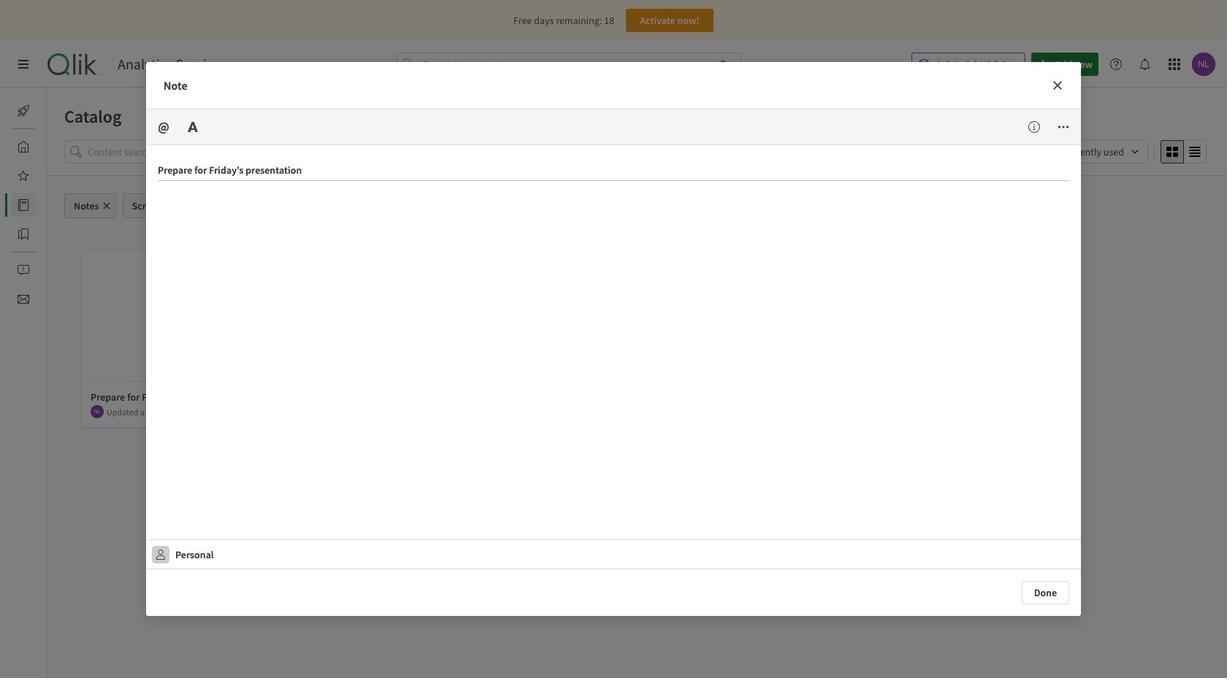 Task type: describe. For each thing, give the bounding box(es) containing it.
filters region
[[47, 137, 1228, 175]]

switch view group
[[1161, 140, 1207, 164]]

navigation pane element
[[0, 94, 47, 317]]

Note title text field
[[158, 157, 1070, 181]]

alerts image
[[18, 265, 29, 276]]

details image
[[1029, 121, 1041, 133]]

catalog image
[[18, 199, 29, 211]]

toggle formatting image
[[187, 121, 199, 133]]

list view image
[[1190, 146, 1201, 158]]

home image
[[18, 141, 29, 153]]

tile view image
[[1167, 146, 1179, 158]]

getting started image
[[18, 105, 29, 117]]

close image
[[1052, 80, 1064, 91]]

noah lott element
[[91, 406, 104, 419]]



Task type: locate. For each thing, give the bounding box(es) containing it.
noah lott image
[[91, 406, 104, 419]]

insert mention element
[[152, 115, 181, 139]]

subscriptions image
[[18, 294, 29, 305]]

collections image
[[18, 229, 29, 240]]

open sidebar menu image
[[18, 58, 29, 70]]

Content search text field
[[88, 140, 210, 164]]

recently used image
[[1056, 140, 1149, 164]]

favorites image
[[18, 170, 29, 182]]

dialog
[[146, 62, 1081, 617]]

analytics services element
[[118, 56, 226, 73]]

item.dataset group
[[310, 250, 520, 429]]

home badge image
[[720, 61, 727, 68]]



Task type: vqa. For each thing, say whether or not it's contained in the screenshot.
LIST VIEW ICON on the right of the page
yes



